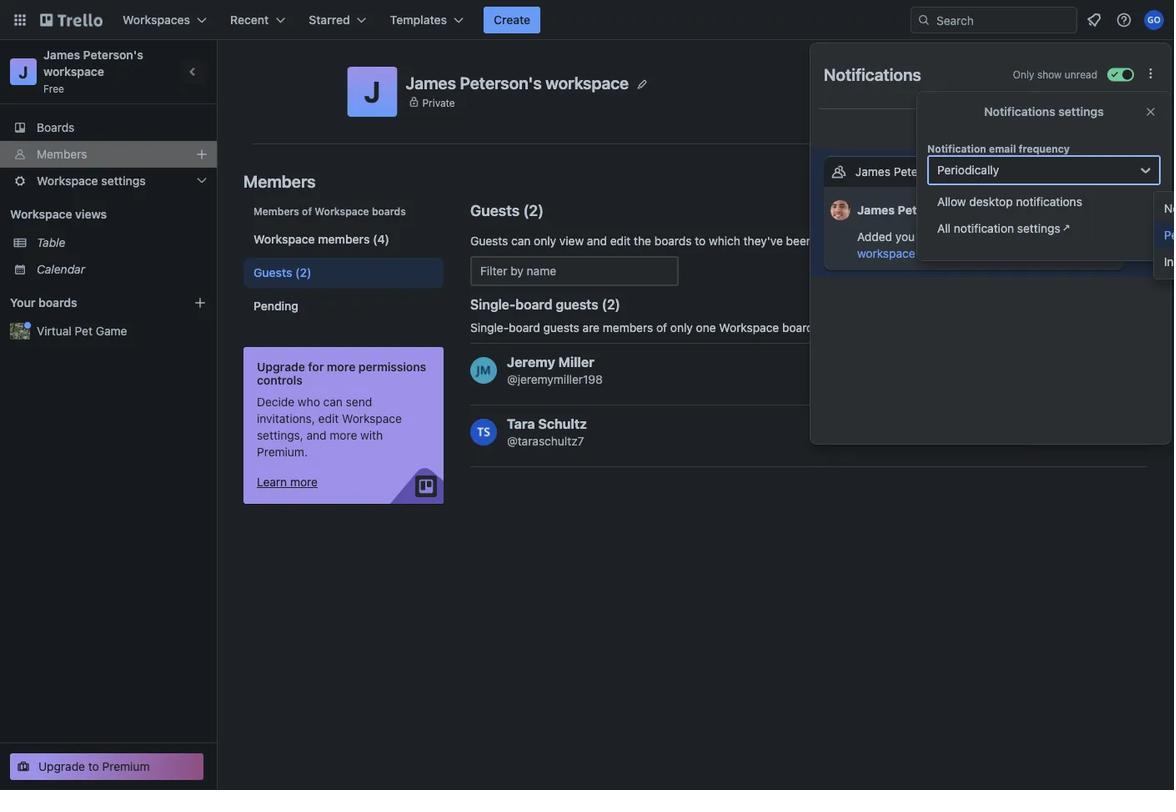 Task type: vqa. For each thing, say whether or not it's contained in the screenshot.
invitations,
yes



Task type: describe. For each thing, give the bounding box(es) containing it.
workspace up workspace members
[[315, 205, 369, 217]]

allow desktop notifications
[[938, 195, 1083, 209]]

0 notifications image
[[1085, 10, 1105, 30]]

edit inside upgrade for more permissions controls decide who can send invitations, edit workspace settings, and more with premium.
[[318, 412, 339, 425]]

2
[[529, 201, 538, 219]]

2 vertical spatial james peterson's workspace
[[858, 230, 1112, 260]]

boards link
[[0, 114, 217, 141]]

pet
[[75, 324, 93, 338]]

james peterson
[[858, 203, 950, 217]]

james up private
[[406, 73, 456, 92]]

and inside upgrade for more permissions controls decide who can send invitations, edit workspace settings, and more with premium.
[[307, 428, 327, 442]]

one
[[696, 321, 716, 335]]

all notification settings
[[938, 221, 1061, 235]]

allow desktop notifications button
[[928, 189, 1161, 215]]

can inside upgrade for more permissions controls decide who can send invitations, edit workspace settings, and more with premium.
[[323, 395, 343, 409]]

game
[[96, 324, 127, 338]]

workspace down members of workspace boards at top
[[254, 232, 315, 246]]

mark
[[1084, 122, 1107, 133]]

0 vertical spatial boards
[[372, 205, 406, 217]]

james up added
[[858, 203, 895, 217]]

frequency
[[1019, 143, 1070, 154]]

(2) inside single-board guests (2) single-board guests are members of only one workspace board.
[[602, 297, 621, 312]]

0 horizontal spatial boards
[[38, 296, 77, 310]]

table link
[[37, 234, 207, 251]]

workspace settings button
[[0, 168, 217, 194]]

0 vertical spatial james peterson's workspace link
[[43, 48, 146, 78]]

add board image
[[194, 296, 207, 310]]

notification
[[928, 143, 987, 154]]

0 horizontal spatial to
[[88, 760, 99, 773]]

send
[[346, 395, 372, 409]]

pending link
[[244, 291, 444, 321]]

1 horizontal spatial the
[[932, 230, 950, 244]]

0 vertical spatial james peterson's workspace
[[406, 73, 629, 92]]

for
[[308, 360, 324, 374]]

Search field
[[931, 8, 1077, 33]]

guests can only view and edit the boards to which they've been added.
[[471, 234, 854, 248]]

pe
[[1165, 228, 1175, 242]]

starred
[[309, 13, 350, 27]]

controls
[[257, 373, 303, 387]]

mark all as read
[[1084, 122, 1158, 133]]

workspace inside dropdown button
[[37, 174, 98, 188]]

gary orlando (garyorlando) image
[[1145, 10, 1165, 30]]

(
[[523, 201, 529, 219]]

guests for (2)
[[254, 266, 292, 279]]

0 horizontal spatial the
[[634, 234, 652, 248]]

workspace members
[[254, 232, 370, 246]]

1 vertical spatial guests
[[471, 234, 508, 248]]

email
[[989, 143, 1016, 154]]

james peterson (jamespeterson93) image
[[831, 198, 851, 223]]

desktop
[[970, 195, 1013, 209]]

virtual pet game link
[[37, 323, 207, 340]]

peterson's inside james peterson's workspace free
[[83, 48, 143, 62]]

1 vertical spatial board
[[509, 321, 540, 335]]

workspace up 5:48
[[953, 230, 1013, 244]]

create button
[[484, 7, 541, 33]]

private
[[423, 97, 455, 108]]

recent button
[[220, 7, 296, 33]]

permissions
[[359, 360, 426, 374]]

nov 20 at 5:48 pm
[[921, 248, 1010, 260]]

james peterson's workspace free
[[43, 48, 146, 94]]

added you to the workspace
[[858, 230, 1016, 244]]

learn more button
[[257, 474, 318, 491]]

been
[[786, 234, 813, 248]]

j button
[[347, 67, 398, 117]]

pending
[[254, 299, 299, 313]]

upgrade for more permissions controls decide who can send invitations, edit workspace settings, and more with premium.
[[257, 360, 426, 459]]

view
[[560, 234, 584, 248]]

jeremy miller @jeremymiller198
[[507, 354, 603, 386]]

workspaces
[[123, 13, 190, 27]]

0 vertical spatial guests
[[556, 297, 599, 312]]

0 horizontal spatial (2)
[[295, 266, 312, 279]]

more inside 'button'
[[290, 475, 318, 489]]

are
[[583, 321, 600, 335]]

j link
[[10, 58, 37, 85]]

1 horizontal spatial to
[[695, 234, 706, 248]]

sm image
[[885, 72, 901, 88]]

who
[[298, 395, 320, 409]]

0 vertical spatial and
[[587, 234, 607, 248]]

invitations,
[[257, 412, 315, 425]]

1 vertical spatial guests
[[544, 321, 580, 335]]

tara schultz @taraschultz7
[[507, 416, 587, 448]]

periodically
[[938, 163, 1000, 177]]

workspace views
[[10, 207, 107, 221]]

workspaces button
[[113, 7, 217, 33]]

search image
[[918, 13, 931, 27]]

all
[[938, 221, 951, 235]]

virtual pet game
[[37, 324, 127, 338]]

mark all as read button
[[1084, 119, 1158, 136]]

single-board guests (2) single-board guests are members of only one workspace board.
[[471, 297, 817, 335]]

with
[[361, 428, 383, 442]]

workspace up table
[[10, 207, 72, 221]]

members of workspace boards
[[254, 205, 406, 217]]

5:48
[[970, 248, 992, 260]]

your boards
[[10, 296, 77, 310]]

( 2 )
[[523, 201, 544, 219]]

workspace down added
[[858, 247, 916, 260]]

pm
[[995, 248, 1010, 260]]

20
[[943, 248, 955, 260]]

notifications settings
[[985, 105, 1104, 118]]

only show unread
[[1013, 69, 1098, 81]]

board.
[[783, 321, 817, 335]]

views
[[75, 207, 107, 221]]

peterson
[[898, 203, 950, 217]]

peterson's up 'peterson'
[[894, 165, 951, 179]]

invite workspace members button
[[875, 67, 1061, 93]]

settings for workspace settings
[[101, 174, 146, 188]]

1 vertical spatial members
[[244, 171, 316, 191]]

workspace navigation collapse icon image
[[182, 60, 205, 83]]

all notification settings link
[[928, 215, 1160, 242]]

2 vertical spatial members
[[254, 205, 299, 217]]

templates
[[390, 13, 447, 27]]



Task type: locate. For each thing, give the bounding box(es) containing it.
2 vertical spatial boards
[[38, 296, 77, 310]]

@taraschultz7
[[507, 434, 584, 448]]

notifications for notifications
[[824, 64, 922, 84]]

peterson's down the back to home image
[[83, 48, 143, 62]]

peterson's down 'create' button
[[460, 73, 542, 92]]

read
[[1137, 122, 1158, 133]]

j for j link
[[19, 62, 28, 81]]

open information menu image
[[1116, 12, 1133, 28]]

settings up mark
[[1059, 105, 1104, 118]]

virtual
[[37, 324, 72, 338]]

invite
[[901, 73, 931, 87]]

settings for notifications settings
[[1059, 105, 1104, 118]]

james down allow desktop notifications button
[[1016, 230, 1051, 244]]

primary element
[[0, 0, 1175, 40]]

workspace up free
[[43, 65, 104, 78]]

more right for
[[327, 360, 356, 374]]

only inside single-board guests (2) single-board guests are members of only one workspace board.
[[671, 321, 693, 335]]

members
[[999, 73, 1051, 87], [318, 232, 370, 246], [603, 321, 653, 335]]

j for the j "button"
[[364, 74, 381, 109]]

and right view
[[587, 234, 607, 248]]

can down the (
[[511, 234, 531, 248]]

2 single- from the top
[[471, 321, 509, 335]]

jeremy
[[507, 354, 555, 370]]

0 horizontal spatial members
[[318, 232, 370, 246]]

0 horizontal spatial of
[[302, 205, 312, 217]]

board down filter by name text box
[[516, 297, 553, 312]]

workspace down notification email frequency
[[954, 165, 1013, 179]]

0 vertical spatial only
[[534, 234, 557, 248]]

show
[[1038, 69, 1062, 81]]

members down boards
[[37, 147, 87, 161]]

workspace up with on the left of the page
[[342, 412, 402, 425]]

members
[[37, 147, 87, 161], [244, 171, 316, 191], [254, 205, 299, 217]]

learn more
[[257, 475, 318, 489]]

guests for (
[[471, 201, 520, 219]]

of left one
[[657, 321, 667, 335]]

notification
[[954, 221, 1015, 235]]

1 vertical spatial of
[[657, 321, 667, 335]]

j left james peterson's workspace free
[[19, 62, 28, 81]]

of
[[302, 205, 312, 217], [657, 321, 667, 335]]

0 horizontal spatial and
[[307, 428, 327, 442]]

2 horizontal spatial boards
[[655, 234, 692, 248]]

calendar link
[[37, 261, 207, 278]]

guests up pending
[[254, 266, 292, 279]]

templates button
[[380, 7, 474, 33]]

workspace inside james peterson's workspace free
[[43, 65, 104, 78]]

0 horizontal spatial can
[[323, 395, 343, 409]]

0 vertical spatial members
[[37, 147, 87, 161]]

1 horizontal spatial james peterson's workspace link
[[858, 230, 1112, 260]]

guests left are
[[544, 321, 580, 335]]

as
[[1123, 122, 1134, 133]]

and down who
[[307, 428, 327, 442]]

edit
[[610, 234, 631, 248], [318, 412, 339, 425]]

starred button
[[299, 7, 377, 33]]

1 vertical spatial settings
[[101, 174, 146, 188]]

edit right view
[[610, 234, 631, 248]]

0 vertical spatial members
[[999, 73, 1051, 87]]

upgrade
[[257, 360, 305, 374], [38, 760, 85, 773]]

guests left view
[[471, 234, 508, 248]]

1 vertical spatial only
[[671, 321, 693, 335]]

members up workspace members
[[254, 205, 299, 217]]

at
[[958, 248, 967, 260]]

1 vertical spatial edit
[[318, 412, 339, 425]]

upgrade inside upgrade for more permissions controls decide who can send invitations, edit workspace settings, and more with premium.
[[257, 360, 305, 374]]

1 horizontal spatial members
[[603, 321, 653, 335]]

0 vertical spatial single-
[[471, 297, 516, 312]]

more left with on the left of the page
[[330, 428, 357, 442]]

of up workspace members
[[302, 205, 312, 217]]

to
[[918, 230, 929, 244], [695, 234, 706, 248], [88, 760, 99, 773]]

members inside button
[[999, 73, 1051, 87]]

the up 20
[[932, 230, 950, 244]]

boards
[[372, 205, 406, 217], [655, 234, 692, 248], [38, 296, 77, 310]]

0 horizontal spatial upgrade
[[38, 760, 85, 773]]

only
[[534, 234, 557, 248], [671, 321, 693, 335]]

workspace down primary element
[[546, 73, 629, 92]]

to right you
[[918, 230, 929, 244]]

j inside "button"
[[364, 74, 381, 109]]

recent
[[230, 13, 269, 27]]

1 vertical spatial single-
[[471, 321, 509, 335]]

Filter by name text field
[[471, 256, 679, 286]]

james peterson's workspace
[[406, 73, 629, 92], [856, 165, 1013, 179], [858, 230, 1112, 260]]

james peterson button
[[824, 187, 1125, 227], [858, 203, 950, 217]]

upgrade to premium link
[[10, 753, 204, 780]]

you
[[896, 230, 915, 244]]

0 horizontal spatial edit
[[318, 412, 339, 425]]

0 vertical spatial guests
[[471, 201, 520, 219]]

workspace inside single-board guests (2) single-board guests are members of only one workspace board.
[[719, 321, 779, 335]]

free
[[43, 83, 64, 94]]

your boards with 1 items element
[[10, 293, 169, 313]]

create
[[494, 13, 531, 27]]

upgrade to premium
[[38, 760, 150, 773]]

learn
[[257, 475, 287, 489]]

can right who
[[323, 395, 343, 409]]

table
[[37, 236, 65, 249]]

1 horizontal spatial can
[[511, 234, 531, 248]]

1 horizontal spatial and
[[587, 234, 607, 248]]

2 vertical spatial settings
[[1018, 221, 1061, 235]]

)
[[538, 201, 544, 219]]

premium
[[102, 760, 150, 773]]

board up jeremy
[[509, 321, 540, 335]]

2 vertical spatial members
[[603, 321, 653, 335]]

0 vertical spatial notifications
[[824, 64, 922, 84]]

1 horizontal spatial of
[[657, 321, 667, 335]]

board
[[516, 297, 553, 312], [509, 321, 540, 335]]

1 vertical spatial james peterson's workspace
[[856, 165, 1013, 179]]

0 vertical spatial board
[[516, 297, 553, 312]]

boards left which
[[655, 234, 692, 248]]

ne
[[1165, 201, 1175, 215]]

only
[[1013, 69, 1035, 81]]

0 vertical spatial more
[[327, 360, 356, 374]]

which
[[709, 234, 741, 248]]

settings down allow desktop notifications button
[[1018, 221, 1061, 235]]

invite workspace members
[[901, 73, 1051, 87]]

notifications
[[824, 64, 922, 84], [985, 105, 1056, 118]]

(2) down filter by name text box
[[602, 297, 621, 312]]

members up notifications settings
[[999, 73, 1051, 87]]

(2)
[[295, 266, 312, 279], [602, 297, 621, 312]]

more right "learn" in the bottom left of the page
[[290, 475, 318, 489]]

premium.
[[257, 445, 308, 459]]

close popover image
[[1145, 105, 1158, 118]]

2 vertical spatial guests
[[254, 266, 292, 279]]

workspace inside button
[[934, 73, 996, 87]]

0 vertical spatial upgrade
[[257, 360, 305, 374]]

edit down who
[[318, 412, 339, 425]]

1 horizontal spatial boards
[[372, 205, 406, 217]]

added
[[858, 230, 893, 244]]

nov
[[921, 248, 940, 260]]

notifications down "only"
[[985, 105, 1056, 118]]

(2) down workspace members
[[295, 266, 312, 279]]

1 vertical spatial notifications
[[985, 105, 1056, 118]]

only left one
[[671, 321, 693, 335]]

0 vertical spatial can
[[511, 234, 531, 248]]

miller
[[559, 354, 595, 370]]

all
[[1110, 122, 1120, 133]]

schultz
[[538, 416, 587, 432]]

your
[[10, 296, 35, 310]]

guests left the (
[[471, 201, 520, 219]]

1 horizontal spatial edit
[[610, 234, 631, 248]]

2 horizontal spatial members
[[999, 73, 1051, 87]]

they've
[[744, 234, 783, 248]]

settings down members link
[[101, 174, 146, 188]]

1 single- from the top
[[471, 297, 516, 312]]

@jeremymiller198
[[507, 372, 603, 386]]

workspace right invite
[[934, 73, 996, 87]]

workspace inside upgrade for more permissions controls decide who can send invitations, edit workspace settings, and more with premium.
[[342, 412, 402, 425]]

notification email frequency
[[928, 143, 1070, 154]]

only left view
[[534, 234, 557, 248]]

back to home image
[[40, 7, 103, 33]]

1 vertical spatial upgrade
[[38, 760, 85, 773]]

boards up 'virtual'
[[38, 296, 77, 310]]

upgrade for upgrade to premium
[[38, 760, 85, 773]]

to left premium at bottom
[[88, 760, 99, 773]]

0 horizontal spatial james peterson's workspace link
[[43, 48, 146, 78]]

1 vertical spatial james peterson's workspace link
[[858, 230, 1112, 260]]

j left private
[[364, 74, 381, 109]]

1 horizontal spatial upgrade
[[257, 360, 305, 374]]

ins
[[1165, 255, 1175, 269]]

to left which
[[695, 234, 706, 248]]

single-
[[471, 297, 516, 312], [471, 321, 509, 335]]

0 vertical spatial (2)
[[295, 266, 312, 279]]

upgrade for upgrade for more permissions controls decide who can send invitations, edit workspace settings, and more with premium.
[[257, 360, 305, 374]]

1 vertical spatial members
[[318, 232, 370, 246]]

of inside single-board guests (2) single-board guests are members of only one workspace board.
[[657, 321, 667, 335]]

members inside single-board guests (2) single-board guests are members of only one workspace board.
[[603, 321, 653, 335]]

james inside james peterson's workspace free
[[43, 48, 80, 62]]

members up members of workspace boards at top
[[244, 171, 316, 191]]

notifications down search icon
[[824, 64, 922, 84]]

(4)
[[373, 232, 390, 246]]

members down members of workspace boards at top
[[318, 232, 370, 246]]

calendar
[[37, 262, 85, 276]]

tara
[[507, 416, 535, 432]]

0 horizontal spatial only
[[534, 234, 557, 248]]

upgrade left for
[[257, 360, 305, 374]]

workspace settings
[[37, 174, 146, 188]]

members right are
[[603, 321, 653, 335]]

allow
[[938, 195, 967, 209]]

workspace right one
[[719, 321, 779, 335]]

notifications
[[1016, 195, 1083, 209]]

1 horizontal spatial notifications
[[985, 105, 1056, 118]]

1 vertical spatial (2)
[[602, 297, 621, 312]]

boards up the (4)
[[372, 205, 406, 217]]

workspace
[[43, 65, 104, 78], [546, 73, 629, 92], [954, 165, 1013, 179], [858, 247, 916, 260]]

0 vertical spatial settings
[[1059, 105, 1104, 118]]

boards
[[37, 121, 75, 134]]

peterson's down notifications
[[1054, 230, 1112, 244]]

1 vertical spatial and
[[307, 428, 327, 442]]

james up 'james peterson'
[[856, 165, 891, 179]]

notifications for notifications settings
[[985, 105, 1056, 118]]

j
[[19, 62, 28, 81], [364, 74, 381, 109]]

settings inside dropdown button
[[101, 174, 146, 188]]

unread
[[1065, 69, 1098, 81]]

1 vertical spatial boards
[[655, 234, 692, 248]]

0 horizontal spatial j
[[19, 62, 28, 81]]

1 horizontal spatial only
[[671, 321, 693, 335]]

2 vertical spatial more
[[290, 475, 318, 489]]

2 horizontal spatial to
[[918, 230, 929, 244]]

workspace up workspace views
[[37, 174, 98, 188]]

guests up are
[[556, 297, 599, 312]]

1 horizontal spatial j
[[364, 74, 381, 109]]

0 vertical spatial of
[[302, 205, 312, 217]]

0 vertical spatial edit
[[610, 234, 631, 248]]

workspace
[[934, 73, 996, 87], [37, 174, 98, 188], [315, 205, 369, 217], [10, 207, 72, 221], [953, 230, 1013, 244], [254, 232, 315, 246], [719, 321, 779, 335], [342, 412, 402, 425]]

1 horizontal spatial (2)
[[602, 297, 621, 312]]

upgrade left premium at bottom
[[38, 760, 85, 773]]

james up free
[[43, 48, 80, 62]]

0 horizontal spatial notifications
[[824, 64, 922, 84]]

settings
[[1059, 105, 1104, 118], [101, 174, 146, 188], [1018, 221, 1061, 235]]

1 vertical spatial can
[[323, 395, 343, 409]]

the right view
[[634, 234, 652, 248]]

1 vertical spatial more
[[330, 428, 357, 442]]



